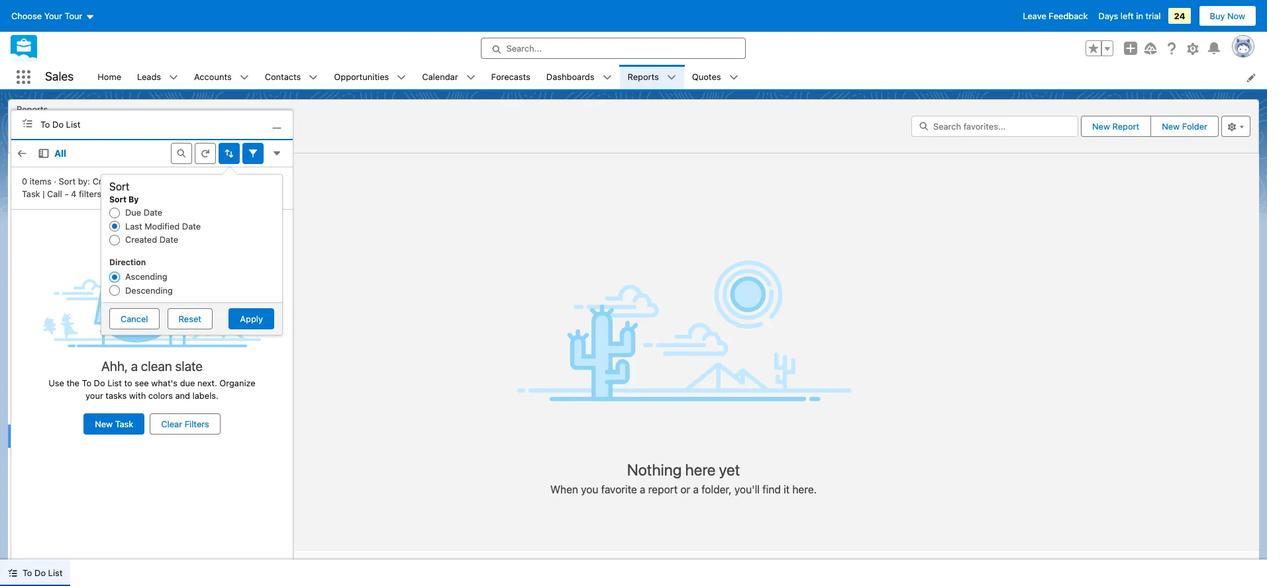 Task type: vqa. For each thing, say whether or not it's contained in the screenshot.
the Qualify on the top of page
no



Task type: describe. For each thing, give the bounding box(es) containing it.
1 · from the left
[[54, 176, 56, 187]]

0 vertical spatial list
[[66, 119, 80, 130]]

what's
[[151, 378, 178, 389]]

task inside 0 items · sort by: created date · filter by action type - task | call - 4 filters applied
[[22, 189, 40, 199]]

home
[[98, 71, 121, 82]]

clean
[[141, 359, 172, 374]]

due
[[125, 208, 141, 218]]

text default image for leads
[[169, 73, 178, 82]]

all reports
[[29, 280, 73, 290]]

trial
[[1146, 11, 1161, 21]]

0 vertical spatial folders
[[24, 309, 64, 319]]

your
[[44, 11, 62, 21]]

direction
[[109, 258, 146, 268]]

created by me link
[[8, 199, 107, 224]]

2 horizontal spatial a
[[693, 484, 699, 496]]

accounts
[[194, 71, 232, 82]]

date inside 0 items · sort by: created date · filter by action type - task | call - 4 filters applied
[[127, 176, 146, 187]]

0 items · sort by: created date · filter by action type - task | call - 4 filters applied
[[22, 176, 241, 199]]

contacts list item
[[257, 65, 326, 89]]

new for new folder
[[1162, 121, 1180, 132]]

all for all favorites
[[29, 431, 40, 442]]

tour
[[65, 11, 82, 21]]

dashboards list item
[[538, 65, 620, 89]]

type
[[215, 176, 235, 187]]

modified
[[145, 221, 180, 232]]

to inside ahh, a clean slate use the to do list to see what's due next. organize your tasks with colors and labels.
[[82, 378, 91, 389]]

reports up recent
[[24, 159, 65, 169]]

0 inside 0 items · sort by: created date · filter by action type - task | call - 4 filters applied
[[22, 176, 27, 187]]

all favorites
[[29, 431, 82, 442]]

list inside button
[[48, 568, 63, 579]]

search...
[[506, 43, 542, 54]]

you'll
[[735, 484, 760, 496]]

reset
[[179, 314, 201, 325]]

opportunities list item
[[326, 65, 414, 89]]

sort sort by
[[109, 181, 139, 205]]

quotes
[[692, 71, 721, 82]]

shared
[[29, 380, 58, 391]]

accounts link
[[186, 65, 240, 89]]

choose your tour button
[[11, 5, 95, 26]]

due date
[[125, 208, 162, 218]]

shared with me link
[[8, 374, 107, 398]]

find
[[763, 484, 781, 496]]

sales
[[45, 70, 74, 84]]

left
[[1121, 11, 1134, 21]]

apply button
[[229, 309, 274, 330]]

home link
[[90, 65, 129, 89]]

dashboards
[[546, 71, 595, 82]]

task inside button
[[115, 419, 133, 430]]

list containing home
[[90, 65, 1267, 89]]

all for all folders
[[29, 331, 39, 341]]

feedback
[[1049, 11, 1088, 21]]

text default image for reports
[[667, 73, 676, 82]]

applied
[[104, 189, 133, 199]]

date right modified
[[182, 221, 201, 232]]

0 inside reports all favorites 0 items
[[17, 136, 22, 146]]

leave feedback
[[1023, 11, 1088, 21]]

filters
[[79, 189, 102, 199]]

clear for clear
[[260, 175, 282, 186]]

text default image inside to do list button
[[8, 569, 17, 578]]

colors
[[148, 391, 173, 402]]

descending
[[125, 285, 173, 296]]

to do list inside button
[[23, 568, 63, 579]]

your
[[86, 391, 103, 402]]

cancel button
[[109, 309, 159, 330]]

tasks
[[106, 391, 127, 402]]

clear filters button
[[150, 414, 220, 435]]

a inside ahh, a clean slate use the to do list to see what's due next. organize your tasks with colors and labels.
[[131, 359, 138, 374]]

new report
[[1092, 121, 1140, 132]]

new folder button
[[1151, 116, 1219, 137]]

see
[[135, 378, 149, 389]]

text default image for dashboards
[[602, 73, 612, 82]]

filters
[[185, 419, 209, 430]]

choose
[[11, 11, 42, 21]]

nothing
[[627, 461, 682, 480]]

folder
[[1182, 121, 1208, 132]]

use
[[49, 378, 64, 389]]

opportunities
[[334, 71, 389, 82]]

to
[[124, 378, 132, 389]]

action
[[187, 176, 213, 187]]

reports list item
[[620, 65, 684, 89]]

contacts
[[265, 71, 301, 82]]

calendar link
[[414, 65, 466, 89]]

new task button
[[84, 414, 145, 435]]

now
[[1228, 11, 1245, 21]]

me for shared with me
[[79, 380, 91, 391]]

leads link
[[129, 65, 169, 89]]

date down last modified date
[[159, 234, 178, 245]]

to inside button
[[23, 568, 32, 579]]

me for created by me
[[75, 205, 88, 216]]

reports all favorites 0 items
[[17, 104, 86, 146]]

days left in trial
[[1099, 11, 1161, 21]]

opportunities link
[[326, 65, 397, 89]]

contacts link
[[257, 65, 309, 89]]

do inside ahh, a clean slate use the to do list to see what's due next. organize your tasks with colors and labels.
[[94, 378, 105, 389]]

list inside ahh, a clean slate use the to do list to see what's due next. organize your tasks with colors and labels.
[[107, 378, 122, 389]]

reports link
[[620, 65, 667, 89]]

due
[[180, 378, 195, 389]]

folders inside all folders link
[[42, 331, 71, 341]]

1 vertical spatial by
[[63, 205, 73, 216]]

quotes list item
[[684, 65, 746, 89]]

apply
[[240, 314, 263, 325]]

shared with me
[[29, 380, 91, 391]]

all inside reports all favorites 0 items
[[17, 117, 31, 132]]

folder,
[[702, 484, 732, 496]]

new for new task
[[95, 419, 113, 430]]

1 horizontal spatial a
[[640, 484, 646, 496]]

sort left by
[[109, 195, 126, 205]]

0 horizontal spatial with
[[60, 380, 77, 391]]

0 vertical spatial to
[[40, 119, 50, 130]]

call
[[47, 189, 62, 199]]

favorites inside reports all favorites 0 items
[[34, 117, 86, 132]]

Search favorites... text field
[[912, 116, 1078, 137]]



Task type: locate. For each thing, give the bounding box(es) containing it.
favorite
[[601, 484, 637, 496]]

2 vertical spatial created
[[125, 234, 157, 245]]

1 vertical spatial do
[[94, 378, 105, 389]]

0 vertical spatial me
[[75, 205, 88, 216]]

or
[[681, 484, 690, 496]]

1 horizontal spatial by
[[175, 176, 185, 187]]

you
[[581, 484, 598, 496]]

0 vertical spatial created
[[93, 176, 124, 187]]

1 horizontal spatial to
[[40, 119, 50, 130]]

2 horizontal spatial created
[[125, 234, 157, 245]]

ahh,
[[101, 359, 128, 374]]

0 left recent
[[22, 176, 27, 187]]

all down reports all favorites 0 items
[[54, 147, 66, 159]]

by
[[128, 195, 139, 205]]

all up recent
[[17, 117, 31, 132]]

list
[[90, 65, 1267, 89]]

1 vertical spatial items
[[30, 176, 51, 187]]

created for created by me
[[29, 205, 61, 216]]

1 vertical spatial 0
[[22, 176, 27, 187]]

1 horizontal spatial task
[[115, 419, 133, 430]]

2 horizontal spatial do
[[94, 378, 105, 389]]

all
[[17, 117, 31, 132], [54, 147, 66, 159], [29, 280, 39, 290], [29, 331, 39, 341], [29, 431, 40, 442]]

folders up all folders
[[24, 309, 64, 319]]

by:
[[78, 176, 90, 187]]

date up by
[[127, 176, 146, 187]]

2 horizontal spatial new
[[1162, 121, 1180, 132]]

new for new report
[[1092, 121, 1110, 132]]

organize
[[220, 378, 256, 389]]

clear
[[260, 175, 282, 186], [161, 419, 182, 430]]

new folder
[[1162, 121, 1208, 132]]

clear inside 'clear filters' "button"
[[161, 419, 182, 430]]

items inside reports all favorites 0 items
[[24, 136, 44, 146]]

report
[[1113, 121, 1140, 132]]

0 vertical spatial items
[[24, 136, 44, 146]]

reports up all folders
[[42, 280, 73, 290]]

1 vertical spatial created
[[29, 205, 61, 216]]

reports inside reports all favorites 0 items
[[17, 104, 48, 115]]

1 vertical spatial folders
[[42, 331, 71, 341]]

accounts list item
[[186, 65, 257, 89]]

3 text default image from the left
[[602, 73, 612, 82]]

date
[[127, 176, 146, 187], [144, 208, 162, 218], [182, 221, 201, 232], [159, 234, 178, 245]]

ascending
[[125, 272, 167, 282]]

1 horizontal spatial created
[[93, 176, 124, 187]]

new left "folder"
[[1162, 121, 1180, 132]]

2 vertical spatial list
[[48, 568, 63, 579]]

0 vertical spatial 0
[[17, 136, 22, 146]]

new inside to do list dialog
[[95, 419, 113, 430]]

ahh, a clean slate use the to do list to see what's due next. organize your tasks with colors and labels.
[[49, 359, 256, 402]]

1 vertical spatial me
[[79, 380, 91, 391]]

text default image
[[240, 73, 249, 82], [397, 73, 406, 82], [466, 73, 475, 82], [729, 73, 738, 82], [22, 118, 32, 128], [38, 148, 49, 159], [8, 569, 17, 578]]

to do list dialog
[[11, 110, 293, 560]]

all reports link
[[8, 273, 107, 298]]

items up recent
[[24, 136, 44, 146]]

text default image inside 'calendar' list item
[[466, 73, 475, 82]]

1 vertical spatial -
[[65, 189, 69, 199]]

last
[[125, 221, 142, 232]]

by inside 0 items · sort by: created date · filter by action type - task | call - 4 filters applied
[[175, 176, 185, 187]]

by down 4
[[63, 205, 73, 216]]

do
[[52, 119, 64, 130], [94, 378, 105, 389], [34, 568, 46, 579]]

1 vertical spatial favorites
[[43, 431, 82, 442]]

a
[[131, 359, 138, 374], [640, 484, 646, 496], [693, 484, 699, 496]]

4
[[71, 189, 76, 199]]

1 horizontal spatial new
[[1092, 121, 1110, 132]]

forecasts link
[[483, 65, 538, 89]]

0 horizontal spatial ·
[[54, 176, 56, 187]]

forecasts
[[491, 71, 530, 82]]

by
[[175, 176, 185, 187], [63, 205, 73, 216]]

0 vertical spatial to do list
[[40, 119, 80, 130]]

0 horizontal spatial new
[[95, 419, 113, 430]]

2 horizontal spatial list
[[107, 378, 122, 389]]

created down |
[[29, 205, 61, 216]]

all inside 'link'
[[29, 431, 40, 442]]

here
[[685, 461, 716, 480]]

search... button
[[481, 38, 746, 59]]

do inside to do list button
[[34, 568, 46, 579]]

buy
[[1210, 11, 1225, 21]]

0 vertical spatial clear
[[260, 175, 282, 186]]

a up to
[[131, 359, 138, 374]]

clear button
[[260, 170, 282, 191]]

favorites down shared with me link
[[43, 431, 82, 442]]

text default image inside reports list item
[[667, 73, 676, 82]]

favorites
[[34, 117, 86, 132], [43, 431, 82, 442]]

· up call
[[54, 176, 56, 187]]

items inside 0 items · sort by: created date · filter by action type - task | call - 4 filters applied
[[30, 176, 51, 187]]

leads list item
[[129, 65, 186, 89]]

folders up use
[[42, 331, 71, 341]]

0 vertical spatial do
[[52, 119, 64, 130]]

yet
[[719, 461, 740, 480]]

0 horizontal spatial created
[[29, 205, 61, 216]]

sort inside 0 items · sort by: created date · filter by action type - task | call - 4 filters applied
[[59, 176, 76, 187]]

1 horizontal spatial 0
[[22, 176, 27, 187]]

when
[[550, 484, 578, 496]]

with down see
[[129, 391, 146, 402]]

0 vertical spatial task
[[22, 189, 40, 199]]

2 text default image from the left
[[309, 73, 318, 82]]

2 · from the left
[[148, 176, 150, 187]]

task down tasks at the bottom of page
[[115, 419, 133, 430]]

0 horizontal spatial -
[[65, 189, 69, 199]]

a right the or
[[693, 484, 699, 496]]

in
[[1136, 11, 1143, 21]]

1 horizontal spatial ·
[[148, 176, 150, 187]]

all button
[[32, 143, 67, 164]]

2 vertical spatial do
[[34, 568, 46, 579]]

1 text default image from the left
[[169, 73, 178, 82]]

1 horizontal spatial clear
[[260, 175, 282, 186]]

me down 4
[[75, 205, 88, 216]]

items
[[24, 136, 44, 146], [30, 176, 51, 187]]

0 vertical spatial by
[[175, 176, 185, 187]]

text default image inside leads list item
[[169, 73, 178, 82]]

created for created date
[[125, 234, 157, 245]]

1 horizontal spatial list
[[66, 119, 80, 130]]

· left filter
[[148, 176, 150, 187]]

date up modified
[[144, 208, 162, 218]]

1 vertical spatial list
[[107, 378, 122, 389]]

the
[[67, 378, 80, 389]]

1 horizontal spatial do
[[52, 119, 64, 130]]

text default image for contacts
[[309, 73, 318, 82]]

created
[[93, 176, 124, 187], [29, 205, 61, 216], [125, 234, 157, 245]]

1 vertical spatial clear
[[161, 419, 182, 430]]

group
[[1086, 40, 1114, 56]]

created date
[[125, 234, 178, 245]]

0 horizontal spatial task
[[22, 189, 40, 199]]

text default image inside all button
[[38, 148, 49, 159]]

0 horizontal spatial do
[[34, 568, 46, 579]]

slate
[[175, 359, 203, 374]]

report
[[648, 484, 678, 496]]

new task
[[95, 419, 133, 430]]

1 vertical spatial to
[[82, 378, 91, 389]]

0 horizontal spatial 0
[[17, 136, 22, 146]]

by right filter
[[175, 176, 185, 187]]

to do list
[[40, 119, 80, 130], [23, 568, 63, 579]]

recent link
[[8, 174, 107, 199]]

all for all reports
[[29, 280, 39, 290]]

and
[[175, 391, 190, 402]]

0 horizontal spatial a
[[131, 359, 138, 374]]

|
[[43, 189, 45, 199]]

all folders
[[29, 331, 71, 341]]

text default image inside 'accounts' list item
[[240, 73, 249, 82]]

a left report
[[640, 484, 646, 496]]

reports inside list item
[[628, 71, 659, 82]]

leads
[[137, 71, 161, 82]]

text default image right contacts at the left top
[[309, 73, 318, 82]]

4 text default image from the left
[[667, 73, 676, 82]]

1 horizontal spatial with
[[129, 391, 146, 402]]

calendar
[[422, 71, 458, 82]]

1 vertical spatial to do list
[[23, 568, 63, 579]]

1 horizontal spatial -
[[237, 176, 241, 187]]

calendar list item
[[414, 65, 483, 89]]

0 horizontal spatial to
[[23, 568, 32, 579]]

new report button
[[1082, 116, 1150, 136]]

with inside ahh, a clean slate use the to do list to see what's due next. organize your tasks with colors and labels.
[[129, 391, 146, 402]]

reset button
[[167, 309, 213, 330]]

reports down search... button on the top of the page
[[628, 71, 659, 82]]

0 left all button
[[17, 136, 22, 146]]

all inside button
[[54, 147, 66, 159]]

new down your
[[95, 419, 113, 430]]

favorites inside all favorites 'link'
[[43, 431, 82, 442]]

next.
[[197, 378, 217, 389]]

labels.
[[192, 391, 219, 402]]

favorites up all button
[[34, 117, 86, 132]]

here.
[[793, 484, 817, 496]]

with
[[60, 380, 77, 391], [129, 391, 146, 402]]

0 horizontal spatial clear
[[161, 419, 182, 430]]

text default image right leads
[[169, 73, 178, 82]]

new
[[1092, 121, 1110, 132], [1162, 121, 1180, 132], [95, 419, 113, 430]]

me up your
[[79, 380, 91, 391]]

sort up by
[[109, 181, 129, 193]]

leave
[[1023, 11, 1047, 21]]

sort up 4
[[59, 176, 76, 187]]

task left |
[[22, 189, 40, 199]]

- left 4
[[65, 189, 69, 199]]

items up |
[[30, 176, 51, 187]]

text default image
[[169, 73, 178, 82], [309, 73, 318, 82], [602, 73, 612, 82], [667, 73, 676, 82]]

all folders link
[[8, 324, 107, 349]]

text default image down search... button on the top of the page
[[602, 73, 612, 82]]

all down shared
[[29, 431, 40, 442]]

nothing here yet when you favorite a report or a folder, you'll find it here.
[[550, 461, 817, 496]]

clear for clear filters
[[161, 419, 182, 430]]

created up applied
[[93, 176, 124, 187]]

2 horizontal spatial to
[[82, 378, 91, 389]]

clear right type on the left top of the page
[[260, 175, 282, 186]]

text default image left quotes link
[[667, 73, 676, 82]]

0 vertical spatial favorites
[[34, 117, 86, 132]]

it
[[784, 484, 790, 496]]

to do list inside dialog
[[40, 119, 80, 130]]

2 vertical spatial to
[[23, 568, 32, 579]]

all up all folders
[[29, 280, 39, 290]]

with right shared
[[60, 380, 77, 391]]

all for all
[[54, 147, 66, 159]]

text default image inside dashboards list item
[[602, 73, 612, 82]]

clear left filters
[[161, 419, 182, 430]]

clear inside clear button
[[260, 175, 282, 186]]

created down last
[[125, 234, 157, 245]]

created inside 0 items · sort by: created date · filter by action type - task | call - 4 filters applied
[[93, 176, 124, 187]]

list
[[66, 119, 80, 130], [107, 378, 122, 389], [48, 568, 63, 579]]

0 horizontal spatial by
[[63, 205, 73, 216]]

text default image inside the opportunities list item
[[397, 73, 406, 82]]

0 vertical spatial -
[[237, 176, 241, 187]]

24
[[1174, 11, 1185, 21]]

all up shared
[[29, 331, 39, 341]]

text default image inside contacts list item
[[309, 73, 318, 82]]

- right type on the left top of the page
[[237, 176, 241, 187]]

new left report in the top right of the page
[[1092, 121, 1110, 132]]

days
[[1099, 11, 1118, 21]]

filter
[[153, 176, 173, 187]]

new inside button
[[1162, 121, 1180, 132]]

buy now
[[1210, 11, 1245, 21]]

created by me
[[29, 205, 88, 216]]

0 horizontal spatial list
[[48, 568, 63, 579]]

reports down sales
[[17, 104, 48, 115]]

text default image inside quotes list item
[[729, 73, 738, 82]]

1 vertical spatial task
[[115, 419, 133, 430]]



